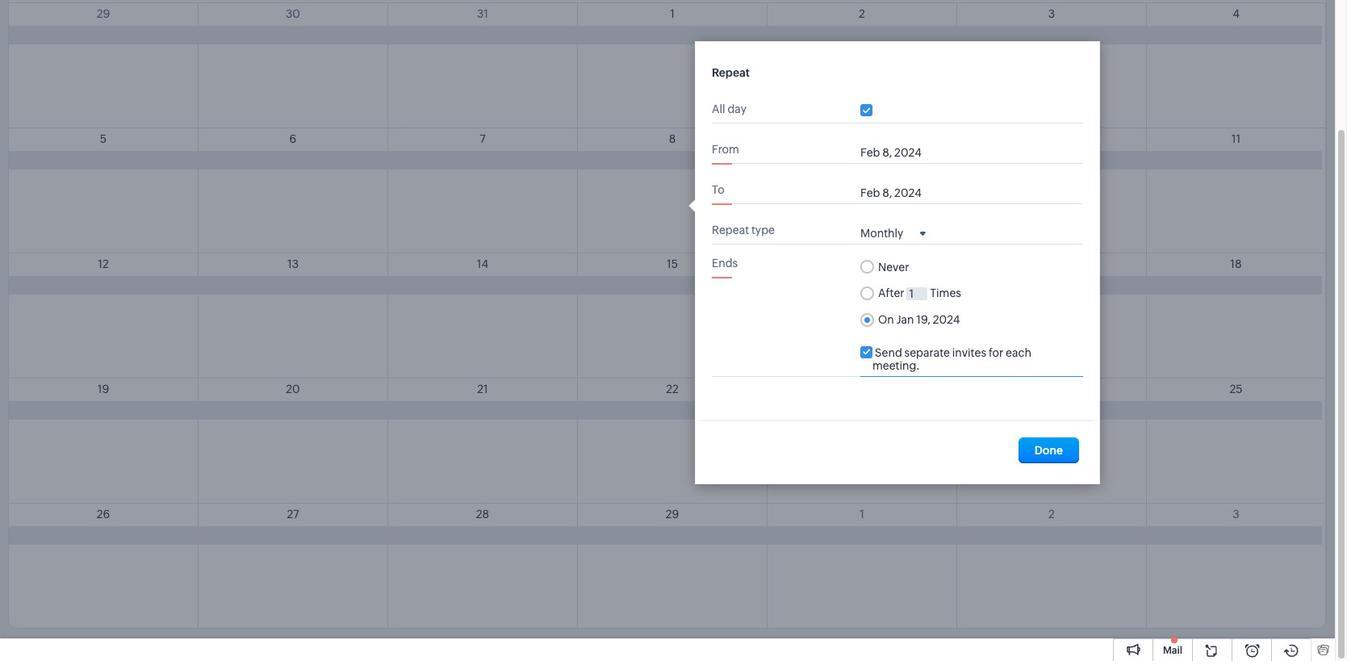 Task type: vqa. For each thing, say whether or not it's contained in the screenshot.
"CALENDAR" image
no



Task type: describe. For each thing, give the bounding box(es) containing it.
for
[[989, 346, 1004, 359]]

20
[[286, 383, 300, 396]]

30
[[286, 7, 300, 20]]

mail
[[1164, 645, 1183, 657]]

1 vertical spatial 1
[[860, 508, 865, 521]]

23
[[856, 383, 869, 396]]

separate
[[905, 346, 951, 359]]

from
[[712, 143, 740, 156]]

Monthly field
[[861, 226, 927, 240]]

send
[[875, 346, 903, 359]]

26
[[97, 508, 110, 521]]

after
[[879, 286, 907, 299]]

9
[[859, 132, 866, 145]]

27
[[287, 508, 299, 521]]

1 vertical spatial 29
[[666, 508, 679, 521]]

0 horizontal spatial 29
[[97, 7, 110, 20]]

16
[[857, 258, 868, 271]]

on
[[879, 314, 897, 327]]

21
[[478, 383, 488, 396]]

22
[[666, 383, 679, 396]]

type
[[752, 224, 775, 237]]

1 horizontal spatial 2
[[1049, 508, 1056, 521]]

invites
[[953, 346, 987, 359]]

5
[[100, 132, 107, 145]]

11
[[1232, 132, 1241, 145]]

repeat for repeat type
[[712, 224, 750, 237]]

never
[[879, 260, 910, 273]]

0 horizontal spatial 3
[[1049, 7, 1056, 20]]

repeat type
[[712, 224, 775, 237]]

ends
[[712, 257, 738, 270]]

day
[[728, 103, 747, 115]]

6
[[290, 132, 297, 145]]

repeat for repeat
[[712, 66, 750, 79]]



Task type: locate. For each thing, give the bounding box(es) containing it.
31
[[477, 7, 489, 20]]

29
[[97, 7, 110, 20], [666, 508, 679, 521]]

send separate invites for each meeting.
[[873, 346, 1034, 372]]

19
[[98, 383, 109, 396]]

13
[[287, 258, 299, 271]]

mmm d, yyyy text field down "times"
[[897, 314, 1021, 327]]

0 vertical spatial repeat
[[712, 66, 750, 79]]

3
[[1049, 7, 1056, 20], [1234, 508, 1240, 521]]

0 vertical spatial 29
[[97, 7, 110, 20]]

each
[[1006, 346, 1032, 359]]

repeat left type
[[712, 224, 750, 237]]

28
[[476, 508, 490, 521]]

None button
[[1019, 438, 1080, 464]]

1 horizontal spatial 3
[[1234, 508, 1240, 521]]

0 horizontal spatial 2
[[859, 7, 866, 20]]

1 vertical spatial repeat
[[712, 224, 750, 237]]

times
[[928, 286, 962, 299]]

1 vertical spatial 3
[[1234, 508, 1240, 521]]

1 vertical spatial mmm d, yyyy text field
[[897, 314, 1021, 327]]

repeat
[[712, 66, 750, 79], [712, 224, 750, 237]]

2 repeat from the top
[[712, 224, 750, 237]]

7
[[480, 132, 486, 145]]

8
[[669, 132, 676, 145]]

12
[[98, 258, 109, 271]]

None text field
[[907, 288, 928, 300]]

0 vertical spatial 3
[[1049, 7, 1056, 20]]

to
[[712, 183, 725, 196]]

14
[[477, 258, 489, 271]]

monthly
[[861, 227, 904, 240]]

mmm d, yyyy text field
[[861, 187, 950, 199]]

1 horizontal spatial 29
[[666, 508, 679, 521]]

24
[[1046, 383, 1059, 396]]

18
[[1231, 258, 1243, 271]]

25
[[1230, 383, 1243, 396]]

0 vertical spatial 2
[[859, 7, 866, 20]]

mmm d, yyyy text field up mmm d, yyyy text field
[[861, 146, 950, 159]]

1 repeat from the top
[[712, 66, 750, 79]]

all day
[[712, 103, 747, 115]]

0 horizontal spatial 1
[[670, 7, 675, 20]]

mmm d, yyyy text field
[[861, 146, 950, 159], [897, 314, 1021, 327]]

2
[[859, 7, 866, 20], [1049, 508, 1056, 521]]

1 vertical spatial 2
[[1049, 508, 1056, 521]]

repeat up all day
[[712, 66, 750, 79]]

all
[[712, 103, 726, 115]]

0 vertical spatial 1
[[670, 7, 675, 20]]

15
[[667, 258, 678, 271]]

0 vertical spatial mmm d, yyyy text field
[[861, 146, 950, 159]]

1 horizontal spatial 1
[[860, 508, 865, 521]]

meeting.
[[873, 359, 920, 372]]

4
[[1233, 7, 1240, 20]]

1
[[670, 7, 675, 20], [860, 508, 865, 521]]



